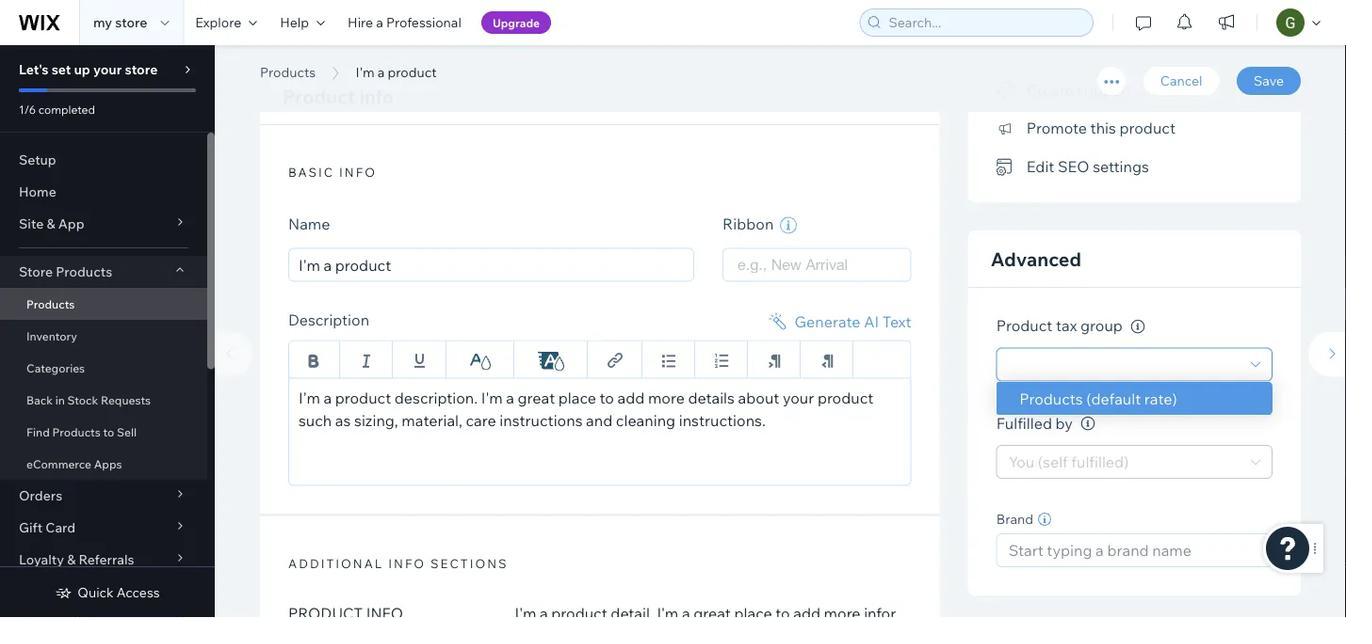 Task type: describe. For each thing, give the bounding box(es) containing it.
quick
[[78, 585, 114, 602]]

quick access
[[78, 585, 160, 602]]

fulfilled)
[[1072, 454, 1129, 472]]

info for product
[[359, 85, 394, 108]]

back in stock requests
[[26, 393, 151, 407]]

to inside sidebar "element"
[[103, 425, 114, 440]]

ecommerce apps
[[26, 457, 122, 472]]

explore
[[195, 14, 241, 31]]

create
[[1027, 81, 1074, 100]]

false text field
[[288, 379, 912, 487]]

store inside sidebar "element"
[[125, 61, 158, 78]]

cancel
[[1161, 73, 1203, 89]]

inventory link
[[0, 320, 207, 352]]

set
[[52, 61, 71, 78]]

i'm up product info
[[356, 64, 375, 81]]

(default
[[1086, 390, 1141, 409]]

store products
[[19, 264, 112, 280]]

sell
[[117, 425, 137, 440]]

product up sizing,
[[335, 389, 391, 408]]

access
[[117, 585, 160, 602]]

products link inside i'm a product form
[[251, 63, 325, 82]]

additional info sections
[[288, 557, 508, 572]]

1/6
[[19, 102, 36, 116]]

product inside button
[[1120, 119, 1176, 138]]

product for product info
[[283, 85, 355, 108]]

i'm down help
[[260, 41, 309, 83]]

store products button
[[0, 256, 207, 288]]

hire a professional link
[[336, 0, 473, 45]]

basic info
[[288, 165, 377, 181]]

1 vertical spatial products link
[[0, 288, 207, 320]]

i'm up such
[[299, 389, 320, 408]]

description.
[[395, 389, 478, 408]]

save
[[1254, 73, 1284, 89]]

generate
[[795, 313, 861, 332]]

promote this product button
[[996, 115, 1176, 142]]

orders
[[19, 488, 62, 505]]

product down hire a professional link
[[388, 64, 437, 81]]

categories
[[26, 361, 85, 375]]

promote
[[1027, 119, 1087, 138]]

card
[[46, 520, 76, 537]]

gift card button
[[0, 513, 207, 545]]

quick access button
[[55, 585, 160, 602]]

this
[[1091, 119, 1116, 138]]

sizing,
[[354, 412, 398, 430]]

professional
[[386, 14, 462, 31]]

0 vertical spatial store
[[115, 14, 147, 31]]

instructions.
[[679, 412, 766, 430]]

name
[[288, 215, 330, 233]]

app
[[58, 216, 84, 232]]

(self
[[1038, 454, 1068, 472]]

promote image
[[996, 121, 1015, 138]]

1 horizontal spatial info tooltip image
[[1131, 320, 1145, 334]]

ecommerce apps link
[[0, 448, 207, 480]]

inventory
[[26, 329, 77, 343]]

fulfilled
[[996, 414, 1052, 433]]

and
[[586, 412, 613, 430]]

to inside i'm a product description. i'm a great place to add more details about your product such as sizing, material, care instructions and cleaning instructions.
[[600, 389, 614, 408]]

basic
[[288, 165, 335, 181]]

settings
[[1093, 158, 1149, 177]]

Select box search field
[[1010, 349, 1250, 382]]

back
[[26, 393, 53, 407]]

product tax group
[[996, 317, 1126, 336]]

ecommerce
[[26, 457, 91, 472]]

product info
[[283, 85, 394, 108]]

setup link
[[0, 144, 207, 176]]

info for additional
[[388, 557, 426, 572]]

fulfilled by
[[996, 414, 1073, 433]]

details
[[688, 389, 735, 408]]

home
[[19, 184, 56, 200]]

& for loyalty
[[67, 552, 76, 569]]

find products to sell
[[26, 425, 137, 440]]

i'm a product down hire a professional link
[[356, 64, 437, 81]]

rate)
[[1144, 390, 1177, 409]]

help button
[[269, 0, 336, 45]]

Start typing a brand name field
[[1003, 536, 1266, 568]]

Search... field
[[883, 9, 1087, 36]]

as
[[335, 412, 351, 430]]

product down generate ai text button
[[818, 389, 874, 408]]

home link
[[0, 176, 207, 208]]

my store
[[93, 14, 147, 31]]

products up 'inventory'
[[26, 297, 75, 311]]

group
[[1081, 317, 1123, 336]]

brand
[[996, 512, 1034, 529]]

promote this product
[[1027, 119, 1176, 138]]

let's
[[19, 61, 49, 78]]



Task type: vqa. For each thing, say whether or not it's contained in the screenshot.
Setup
yes



Task type: locate. For each thing, give the bounding box(es) containing it.
0 vertical spatial to
[[600, 389, 614, 408]]

& right site
[[47, 216, 55, 232]]

coupon
[[1077, 81, 1130, 100]]

i'm up care
[[481, 389, 503, 408]]

referrals
[[79, 552, 134, 569]]

0 vertical spatial &
[[47, 216, 55, 232]]

info tooltip image right by
[[1081, 418, 1095, 432]]

1/6 completed
[[19, 102, 95, 116]]

0 vertical spatial info tooltip image
[[1131, 320, 1145, 334]]

product
[[343, 41, 473, 83], [388, 64, 437, 81], [1120, 119, 1176, 138], [335, 389, 391, 408], [818, 389, 874, 408]]

upgrade
[[493, 16, 540, 30]]

info tooltip image right group
[[1131, 320, 1145, 334]]

requests
[[101, 393, 151, 407]]

such
[[299, 412, 332, 430]]

more
[[648, 389, 685, 408]]

setup
[[19, 152, 56, 168]]

you
[[1009, 454, 1035, 472]]

great
[[518, 389, 555, 408]]

in
[[55, 393, 65, 407]]

products (default rate)
[[1019, 390, 1177, 409]]

back in stock requests link
[[0, 384, 207, 416]]

loyalty
[[19, 552, 64, 569]]

products link
[[251, 63, 325, 82], [0, 288, 207, 320]]

0 vertical spatial product
[[283, 85, 355, 108]]

my
[[93, 14, 112, 31]]

gift card
[[19, 520, 76, 537]]

product left 'tax' on the right bottom of page
[[996, 317, 1053, 336]]

material,
[[402, 412, 462, 430]]

apps
[[94, 457, 122, 472]]

1 horizontal spatial your
[[783, 389, 814, 408]]

& inside dropdown button
[[47, 216, 55, 232]]

product for product tax group
[[996, 317, 1053, 336]]

advanced
[[991, 248, 1082, 271]]

& for site
[[47, 216, 55, 232]]

1 vertical spatial to
[[103, 425, 114, 440]]

by
[[1056, 414, 1073, 433]]

products link down store products
[[0, 288, 207, 320]]

orders button
[[0, 480, 207, 513]]

your inside sidebar "element"
[[93, 61, 122, 78]]

loyalty & referrals
[[19, 552, 134, 569]]

site
[[19, 216, 44, 232]]

product down hire a professional
[[343, 41, 473, 83]]

upgrade button
[[481, 11, 551, 34]]

0 horizontal spatial product
[[283, 85, 355, 108]]

1 vertical spatial product
[[996, 317, 1053, 336]]

0 horizontal spatial your
[[93, 61, 122, 78]]

store right my
[[115, 14, 147, 31]]

i'm a product form
[[205, 0, 1346, 619]]

to left the sell
[[103, 425, 114, 440]]

to up and
[[600, 389, 614, 408]]

seo settings image
[[996, 159, 1015, 176]]

1 vertical spatial info tooltip image
[[1081, 418, 1095, 432]]

tax
[[1056, 317, 1077, 336]]

i'm
[[260, 41, 309, 83], [356, 64, 375, 81], [299, 389, 320, 408], [481, 389, 503, 408]]

products up ecommerce apps
[[52, 425, 101, 440]]

0 horizontal spatial &
[[47, 216, 55, 232]]

Add a product name text field
[[288, 249, 694, 283]]

hire
[[348, 14, 373, 31]]

info for basic
[[339, 165, 377, 181]]

text
[[882, 313, 912, 332]]

place
[[558, 389, 596, 408]]

info down hire
[[359, 85, 394, 108]]

site & app button
[[0, 208, 207, 240]]

i'm a product down hire
[[260, 41, 473, 83]]

up
[[74, 61, 90, 78]]

seo
[[1058, 158, 1090, 177]]

2 vertical spatial info
[[388, 557, 426, 572]]

your right about
[[783, 389, 814, 408]]

categories link
[[0, 352, 207, 384]]

help
[[280, 14, 309, 31]]

0 vertical spatial your
[[93, 61, 122, 78]]

& inside 'popup button'
[[67, 552, 76, 569]]

generate ai text
[[795, 313, 912, 332]]

save button
[[1237, 67, 1301, 95]]

loyalty & referrals button
[[0, 545, 207, 577]]

stock
[[67, 393, 98, 407]]

sections
[[431, 557, 508, 572]]

0 horizontal spatial to
[[103, 425, 114, 440]]

products down help
[[260, 64, 316, 81]]

find
[[26, 425, 50, 440]]

ribbon
[[723, 215, 777, 233]]

gift
[[19, 520, 43, 537]]

store
[[19, 264, 53, 280]]

products right store
[[56, 264, 112, 280]]

product right this
[[1120, 119, 1176, 138]]

your
[[93, 61, 122, 78], [783, 389, 814, 408]]

products inside popup button
[[56, 264, 112, 280]]

0 horizontal spatial info tooltip image
[[1081, 418, 1095, 432]]

you (self fulfilled)
[[1009, 454, 1129, 472]]

info right basic
[[339, 165, 377, 181]]

products up by
[[1019, 390, 1083, 409]]

hire a professional
[[348, 14, 462, 31]]

1 horizontal spatial products link
[[251, 63, 325, 82]]

edit
[[1027, 158, 1055, 177]]

let's set up your store
[[19, 61, 158, 78]]

i'm a product description. i'm a great place to add more details about your product such as sizing, material, care instructions and cleaning instructions.
[[299, 389, 874, 430]]

ai
[[864, 313, 879, 332]]

info left sections
[[388, 557, 426, 572]]

&
[[47, 216, 55, 232], [67, 552, 76, 569]]

store
[[115, 14, 147, 31], [125, 61, 158, 78]]

0 horizontal spatial products link
[[0, 288, 207, 320]]

& right loyalty
[[67, 552, 76, 569]]

add
[[618, 389, 645, 408]]

products link down help
[[251, 63, 325, 82]]

product down help button
[[283, 85, 355, 108]]

0 vertical spatial info
[[359, 85, 394, 108]]

your right up
[[93, 61, 122, 78]]

i'm a product
[[260, 41, 473, 83], [356, 64, 437, 81]]

1 vertical spatial your
[[783, 389, 814, 408]]

your inside i'm a product description. i'm a great place to add more details about your product such as sizing, material, care instructions and cleaning instructions.
[[783, 389, 814, 408]]

1 vertical spatial store
[[125, 61, 158, 78]]

sidebar element
[[0, 45, 215, 619]]

promote coupon image
[[996, 82, 1015, 99]]

1 horizontal spatial product
[[996, 317, 1053, 336]]

store down my store
[[125, 61, 158, 78]]

0 vertical spatial products link
[[251, 63, 325, 82]]

info tooltip image
[[1131, 320, 1145, 334], [1081, 418, 1095, 432]]

create coupon button
[[996, 76, 1130, 103]]

edit seo settings button
[[996, 153, 1149, 180]]

product
[[283, 85, 355, 108], [996, 317, 1053, 336]]

1 vertical spatial info
[[339, 165, 377, 181]]

edit seo settings
[[1027, 158, 1149, 177]]

site & app
[[19, 216, 84, 232]]

care
[[466, 412, 496, 430]]

cleaning
[[616, 412, 676, 430]]

info
[[359, 85, 394, 108], [339, 165, 377, 181], [388, 557, 426, 572]]

generate ai text button
[[766, 311, 912, 333]]

1 horizontal spatial &
[[67, 552, 76, 569]]

1 vertical spatial &
[[67, 552, 76, 569]]

1 horizontal spatial to
[[600, 389, 614, 408]]

instructions
[[500, 412, 583, 430]]

about
[[738, 389, 779, 408]]

additional
[[288, 557, 384, 572]]

completed
[[38, 102, 95, 116]]

Select box search field
[[738, 250, 897, 282]]



